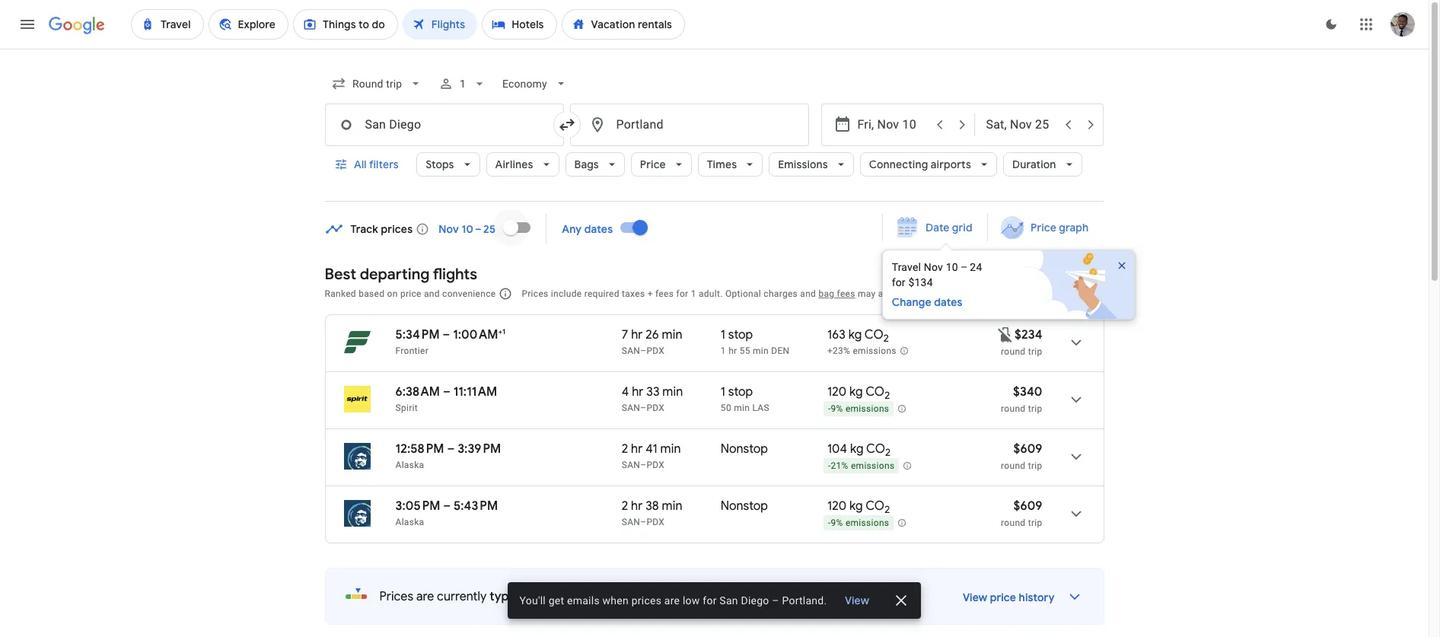 Task type: vqa. For each thing, say whether or not it's contained in the screenshot.
Price graph "button"
yes



Task type: describe. For each thing, give the bounding box(es) containing it.
san for 2 hr 41 min
[[622, 460, 640, 470]]

flight details. leaves san diego international airport at 3:05 pm on friday, november 10 and arrives at portland international airport at 5:43 pm on friday, november 10. image
[[1058, 496, 1094, 532]]

10 – 25
[[462, 222, 496, 236]]

typical
[[490, 589, 528, 604]]

any dates
[[562, 222, 613, 236]]

min for 7 hr 26 min
[[662, 327, 682, 343]]

– inside 3:05 pm – 5:43 pm alaska
[[443, 499, 451, 514]]

120 kg co 2 for $609
[[827, 499, 890, 516]]

san for 4 hr 33 min
[[622, 403, 640, 413]]

5:34 pm
[[395, 327, 440, 343]]

2 for 2 hr 41 min
[[885, 446, 891, 459]]

low
[[683, 595, 700, 607]]

include
[[551, 289, 582, 299]]

2 for 4 hr 33 min
[[885, 389, 890, 402]]

any
[[562, 222, 582, 236]]

7 hr 26 min san – pdx
[[622, 327, 682, 356]]

26
[[646, 327, 659, 343]]

view price history image
[[1056, 579, 1093, 615]]

1 inside 5:34 pm – 1:00 am + 1
[[502, 327, 505, 336]]

- for 2 hr 41 min
[[828, 461, 831, 471]]

nonstop for 2 hr 38 min
[[721, 499, 768, 514]]

alaska for 3:05 pm
[[395, 517, 424, 528]]

leaves san diego international airport at 6:38 am on friday, november 10 and arrives at portland international airport at 11:11 am on friday, november 10. element
[[395, 384, 497, 400]]

21%
[[831, 461, 849, 471]]

9% for 4 hr 33 min
[[831, 404, 843, 414]]

change appearance image
[[1313, 6, 1350, 43]]

104 kg co 2
[[827, 442, 891, 459]]

Departure time: 5:34 PM. text field
[[395, 327, 440, 343]]

$609 round trip for 120
[[1001, 499, 1042, 528]]

all
[[354, 158, 366, 171]]

emissions down 163 kg co 2
[[853, 346, 897, 356]]

round for 4 hr 33 min
[[1001, 403, 1026, 414]]

currently
[[437, 589, 487, 604]]

hr for 7 hr 26 min
[[631, 327, 643, 343]]

price button
[[631, 146, 692, 183]]

11:11 am
[[453, 384, 497, 400]]

diego
[[741, 595, 769, 607]]

portland.
[[782, 595, 827, 607]]

date
[[925, 221, 949, 234]]

hr inside '1 stop 1 hr 55 min den'
[[729, 346, 737, 356]]

view button
[[833, 587, 882, 614]]

1 trip from the top
[[1028, 346, 1042, 357]]

prices inside find the best price region
[[381, 222, 413, 236]]

frontier
[[395, 346, 429, 356]]

min for 2 hr 38 min
[[662, 499, 682, 514]]

airlines
[[495, 158, 533, 171]]

Arrival time: 1:00 AM on  Saturday, November 11. text field
[[453, 327, 505, 343]]

41
[[646, 442, 658, 457]]

connecting airports button
[[860, 146, 997, 183]]

you'll
[[520, 595, 546, 607]]

hr for 2 hr 38 min
[[631, 499, 643, 514]]

this price for this flight doesn't include overhead bin access. if you need a carry-on bag, use the bags filter to update prices. image
[[996, 325, 1015, 344]]

Departure time: 3:05 PM. text field
[[395, 499, 440, 514]]

12:58 pm
[[395, 442, 444, 457]]

total duration 2 hr 41 min. element
[[622, 442, 721, 459]]

2 inside 2 hr 41 min san – pdx
[[622, 442, 628, 457]]

Departure text field
[[858, 104, 928, 145]]

find the best price region
[[325, 209, 1151, 320]]

4 hr 33 min san – pdx
[[622, 384, 683, 413]]

bag
[[819, 289, 835, 299]]

2 hr 41 min san – pdx
[[622, 442, 681, 470]]

min for 1 stop
[[734, 403, 750, 413]]

3:39 pm
[[458, 442, 501, 457]]

9% for 2 hr 38 min
[[831, 518, 843, 528]]

view status
[[507, 582, 921, 619]]

adult.
[[699, 289, 723, 299]]

nov 10 – 25
[[439, 222, 496, 236]]

apply.
[[878, 289, 903, 299]]

times button
[[698, 146, 763, 183]]

bags
[[574, 158, 599, 171]]

2 and from the left
[[800, 289, 816, 299]]

round for 2 hr 38 min
[[1001, 518, 1026, 528]]

prices include required taxes + fees for 1 adult. optional charges and bag fees may apply. passenger assistance
[[522, 289, 1000, 299]]

120 for 4 hr 33 min
[[827, 384, 847, 400]]

leaves san diego international airport at 3:05 pm on friday, november 10 and arrives at portland international airport at 5:43 pm on friday, november 10. element
[[395, 499, 498, 514]]

– inside 2 hr 38 min san – pdx
[[640, 517, 647, 528]]

san for 7 hr 26 min
[[622, 346, 640, 356]]

4
[[622, 384, 629, 400]]

12:58 pm – 3:39 pm alaska
[[395, 442, 501, 470]]

co for 2 hr 41 min
[[866, 442, 885, 457]]

pdx for 33
[[647, 403, 665, 413]]

on
[[387, 289, 398, 299]]

2 hr 38 min san – pdx
[[622, 499, 682, 528]]

163
[[827, 327, 846, 343]]

passenger assistance button
[[906, 289, 1000, 299]]

price graph
[[1031, 221, 1089, 234]]

connecting airports
[[869, 158, 971, 171]]

bag fees button
[[819, 289, 855, 299]]

kg for 2 hr 41 min
[[850, 442, 864, 457]]

co for 2 hr 38 min
[[866, 499, 885, 514]]

hr for 4 hr 33 min
[[632, 384, 644, 400]]

track prices
[[351, 222, 413, 236]]

– inside 5:34 pm – 1:00 am + 1
[[443, 327, 450, 343]]

0 horizontal spatial dates
[[584, 222, 613, 236]]

passenger
[[906, 289, 951, 299]]

sort
[[1040, 286, 1062, 300]]

ranked based on price and convenience
[[325, 289, 496, 299]]

– inside 6:38 am – 11:11 am spirit
[[443, 384, 451, 400]]

emissions for 2 hr 41 min
[[851, 461, 895, 471]]

trip for 4 hr 33 min
[[1028, 403, 1042, 414]]

1 horizontal spatial price
[[990, 591, 1016, 604]]

2 for 2 hr 38 min
[[885, 503, 890, 516]]

$234
[[1015, 327, 1042, 343]]

emissions for 2 hr 38 min
[[846, 518, 889, 528]]

33
[[646, 384, 660, 400]]

$340
[[1013, 384, 1042, 400]]

view price history
[[963, 591, 1055, 604]]

1 stop 1 hr 55 min den
[[721, 327, 790, 356]]

nov inside travel nov 10 – 24 for $134 change dates
[[924, 261, 943, 273]]

prices are currently typical
[[379, 589, 528, 604]]

0 horizontal spatial for
[[676, 289, 688, 299]]

kg for 2 hr 38 min
[[849, 499, 863, 514]]

layover (1 of 1) is a 50 min layover at harry reid international airport in las vegas. element
[[721, 402, 820, 414]]

1 button
[[432, 65, 493, 102]]

-21% emissions
[[828, 461, 895, 471]]

spirit
[[395, 403, 418, 413]]

travel
[[892, 261, 921, 273]]

by:
[[1064, 286, 1080, 300]]

7
[[622, 327, 628, 343]]

co for 4 hr 33 min
[[866, 384, 885, 400]]

6:38 am – 11:11 am spirit
[[395, 384, 497, 413]]

– inside view status
[[772, 595, 779, 607]]

duration button
[[1003, 146, 1082, 183]]

1 inside 1 stop 50 min las
[[721, 384, 725, 400]]

2 inside 2 hr 38 min san – pdx
[[622, 499, 628, 514]]

– inside 2 hr 41 min san – pdx
[[640, 460, 647, 470]]

1 round from the top
[[1001, 346, 1026, 357]]

change dates button
[[892, 295, 996, 310]]

change
[[892, 295, 932, 309]]

emissions for 4 hr 33 min
[[846, 404, 889, 414]]

pdx for 38
[[647, 517, 665, 528]]

10 – 24
[[946, 261, 982, 273]]

departing
[[360, 265, 430, 284]]

for inside travel nov 10 – 24 for $134 change dates
[[892, 276, 906, 289]]

convenience
[[442, 289, 496, 299]]

round for 2 hr 41 min
[[1001, 461, 1026, 471]]

pdx for 26
[[647, 346, 665, 356]]

163 kg co 2
[[827, 327, 889, 345]]

Departure time: 6:38 AM. text field
[[395, 384, 440, 400]]

– inside 7 hr 26 min san – pdx
[[640, 346, 647, 356]]

trip for 2 hr 41 min
[[1028, 461, 1042, 471]]

234 US dollars text field
[[1015, 327, 1042, 343]]

bags button
[[565, 146, 625, 183]]

609 US dollars text field
[[1014, 442, 1042, 457]]



Task type: locate. For each thing, give the bounding box(es) containing it.
pdx down 41
[[647, 460, 665, 470]]

2 1 stop flight. element from the top
[[721, 384, 753, 402]]

1 vertical spatial 120 kg co 2
[[827, 499, 890, 516]]

1 vertical spatial nonstop flight. element
[[721, 499, 768, 516]]

hr for 2 hr 41 min
[[631, 442, 643, 457]]

+ down the learn more about ranking icon
[[498, 327, 502, 336]]

2 down +23% emissions
[[885, 389, 890, 402]]

0 vertical spatial alaska
[[395, 460, 424, 470]]

1 vertical spatial $609
[[1014, 499, 1042, 514]]

2 trip from the top
[[1028, 403, 1042, 414]]

2 pdx from the top
[[647, 403, 665, 413]]

nonstop for 2 hr 41 min
[[721, 442, 768, 457]]

120 for 2 hr 38 min
[[827, 499, 847, 514]]

min inside 2 hr 38 min san – pdx
[[662, 499, 682, 514]]

are
[[416, 589, 434, 604], [664, 595, 680, 607]]

kg down +23% emissions
[[849, 384, 863, 400]]

3 san from the top
[[622, 460, 640, 470]]

2 -9% emissions from the top
[[828, 518, 889, 528]]

0 vertical spatial $609
[[1014, 442, 1042, 457]]

1 alaska from the top
[[395, 460, 424, 470]]

120 down +23%
[[827, 384, 847, 400]]

0 vertical spatial nonstop
[[721, 442, 768, 457]]

9% up 104
[[831, 404, 843, 414]]

round
[[1001, 346, 1026, 357], [1001, 403, 1026, 414], [1001, 461, 1026, 471], [1001, 518, 1026, 528]]

– right the 5:34 pm on the bottom left of the page
[[443, 327, 450, 343]]

learn more about ranking image
[[499, 287, 513, 301]]

– down the 26
[[640, 346, 647, 356]]

2 vertical spatial -
[[828, 518, 831, 528]]

2 horizontal spatial for
[[892, 276, 906, 289]]

2 120 kg co 2 from the top
[[827, 499, 890, 516]]

alaska down 12:58 pm text field
[[395, 460, 424, 470]]

-9% emissions down -21% emissions at the bottom
[[828, 518, 889, 528]]

2 left the 38
[[622, 499, 628, 514]]

stop for 7 hr 26 min
[[728, 327, 753, 343]]

co inside 163 kg co 2
[[865, 327, 884, 343]]

prices left currently
[[379, 589, 413, 604]]

None search field
[[325, 65, 1104, 202]]

hr left the 38
[[631, 499, 643, 514]]

2 fees from the left
[[837, 289, 855, 299]]

san inside 2 hr 41 min san – pdx
[[622, 460, 640, 470]]

1 horizontal spatial nov
[[924, 261, 943, 273]]

min right 33
[[663, 384, 683, 400]]

san down total duration 2 hr 38 min. element
[[622, 517, 640, 528]]

0 horizontal spatial and
[[424, 289, 440, 299]]

best departing flights main content
[[325, 209, 1151, 637]]

required
[[584, 289, 619, 299]]

pdx for 41
[[647, 460, 665, 470]]

san inside 2 hr 38 min san – pdx
[[622, 517, 640, 528]]

price left history
[[990, 591, 1016, 604]]

and down flights
[[424, 289, 440, 299]]

emissions button
[[769, 146, 854, 183]]

co down -21% emissions at the bottom
[[866, 499, 885, 514]]

hr inside 4 hr 33 min san – pdx
[[632, 384, 644, 400]]

0 vertical spatial price
[[640, 158, 666, 171]]

$609
[[1014, 442, 1042, 457], [1014, 499, 1042, 514]]

0 horizontal spatial nov
[[439, 222, 459, 236]]

$609 for 104
[[1014, 442, 1042, 457]]

1 9% from the top
[[831, 404, 843, 414]]

– down 33
[[640, 403, 647, 413]]

pdx down 33
[[647, 403, 665, 413]]

2 up -21% emissions at the bottom
[[885, 446, 891, 459]]

get
[[549, 595, 564, 607]]

nonstop flight. element
[[721, 442, 768, 459], [721, 499, 768, 516]]

stops
[[426, 158, 454, 171]]

1 vertical spatial stop
[[728, 384, 753, 400]]

None field
[[325, 70, 429, 97], [496, 70, 574, 97], [325, 70, 429, 97], [496, 70, 574, 97]]

for inside view status
[[703, 595, 717, 607]]

may
[[858, 289, 876, 299]]

filters
[[369, 158, 398, 171]]

1 vertical spatial price
[[1031, 221, 1057, 234]]

travel nov 10 – 24 for $134 change dates
[[892, 261, 982, 309]]

co up -21% emissions at the bottom
[[866, 442, 885, 457]]

2 for 7 hr 26 min
[[884, 332, 889, 345]]

340 US dollars text field
[[1013, 384, 1042, 400]]

pdx inside 7 hr 26 min san – pdx
[[647, 346, 665, 356]]

1 vertical spatial prices
[[632, 595, 662, 607]]

1 horizontal spatial view
[[963, 591, 988, 604]]

1 horizontal spatial prices
[[522, 289, 548, 299]]

airports
[[931, 158, 971, 171]]

hr inside 2 hr 38 min san – pdx
[[631, 499, 643, 514]]

- up 104
[[828, 404, 831, 414]]

0 vertical spatial 120 kg co 2
[[827, 384, 890, 402]]

None text field
[[325, 104, 564, 146]]

kg for 4 hr 33 min
[[849, 384, 863, 400]]

prices left the learn more about tracked prices icon
[[381, 222, 413, 236]]

$134
[[909, 276, 933, 289]]

1 -9% emissions from the top
[[828, 404, 889, 414]]

1 san from the top
[[622, 346, 640, 356]]

1 horizontal spatial +
[[648, 289, 653, 299]]

0 vertical spatial +
[[648, 289, 653, 299]]

2
[[884, 332, 889, 345], [885, 389, 890, 402], [622, 442, 628, 457], [885, 446, 891, 459], [622, 499, 628, 514], [885, 503, 890, 516]]

prices for prices are currently typical
[[379, 589, 413, 604]]

1 inside popup button
[[460, 78, 466, 90]]

den
[[771, 346, 790, 356]]

– inside 4 hr 33 min san – pdx
[[640, 403, 647, 413]]

104
[[827, 442, 847, 457]]

san for 2 hr 38 min
[[622, 517, 640, 528]]

$609 left flight details. leaves san diego international airport at 12:58 pm on friday, november 10 and arrives at portland international airport at 3:39 pm on friday, november 10. icon
[[1014, 442, 1042, 457]]

1 vertical spatial dates
[[934, 295, 963, 309]]

0 horizontal spatial prices
[[379, 589, 413, 604]]

0 vertical spatial dates
[[584, 222, 613, 236]]

when
[[603, 595, 629, 607]]

view inside "button"
[[845, 594, 870, 607]]

emails
[[567, 595, 600, 607]]

prices
[[522, 289, 548, 299], [379, 589, 413, 604]]

total duration 2 hr 38 min. element
[[622, 499, 721, 516]]

learn more about tracked prices image
[[416, 222, 430, 236]]

main menu image
[[18, 15, 37, 33]]

are left low
[[664, 595, 680, 607]]

co inside the 104 kg co 2
[[866, 442, 885, 457]]

history
[[1019, 591, 1055, 604]]

0 vertical spatial -
[[828, 404, 831, 414]]

round down $609 text box
[[1001, 461, 1026, 471]]

min inside 1 stop 50 min las
[[734, 403, 750, 413]]

– right diego
[[772, 595, 779, 607]]

+ right the taxes
[[648, 289, 653, 299]]

0 horizontal spatial +
[[498, 327, 502, 336]]

stop up 50
[[728, 384, 753, 400]]

co up +23% emissions
[[865, 327, 884, 343]]

prices right the learn more about ranking icon
[[522, 289, 548, 299]]

$609 round trip
[[1001, 442, 1042, 471], [1001, 499, 1042, 528]]

prices right when
[[632, 595, 662, 607]]

1 nonstop from the top
[[721, 442, 768, 457]]

best
[[325, 265, 356, 284]]

3 round from the top
[[1001, 461, 1026, 471]]

0 horizontal spatial price
[[400, 289, 422, 299]]

- for 2 hr 38 min
[[828, 518, 831, 528]]

price inside button
[[1031, 221, 1057, 234]]

min right 50
[[734, 403, 750, 413]]

loading results progress bar
[[0, 49, 1429, 52]]

sort by: button
[[1034, 279, 1104, 307]]

1 horizontal spatial prices
[[632, 595, 662, 607]]

1 fees from the left
[[655, 289, 674, 299]]

kg up -21% emissions at the bottom
[[850, 442, 864, 457]]

price right bags popup button
[[640, 158, 666, 171]]

stop inside 1 stop 50 min las
[[728, 384, 753, 400]]

-9% emissions
[[828, 404, 889, 414], [828, 518, 889, 528]]

and left bag
[[800, 289, 816, 299]]

track
[[351, 222, 378, 236]]

1 stop flight. element
[[721, 327, 753, 345], [721, 384, 753, 402]]

trip down 340 us dollars text field
[[1028, 403, 1042, 414]]

flight details. leaves san diego international airport at 5:34 pm on friday, november 10 and arrives at portland international airport at 1:00 am on saturday, november 11. image
[[1058, 324, 1094, 361]]

– down the 38
[[640, 517, 647, 528]]

kg inside 163 kg co 2
[[848, 327, 862, 343]]

+ inside 5:34 pm – 1:00 am + 1
[[498, 327, 502, 336]]

airlines button
[[486, 146, 559, 183]]

trip for 2 hr 38 min
[[1028, 518, 1042, 528]]

6:38 am
[[395, 384, 440, 400]]

nonstop flight. element for 2 hr 38 min
[[721, 499, 768, 516]]

2 up +23% emissions
[[884, 332, 889, 345]]

1 vertical spatial $609 round trip
[[1001, 499, 1042, 528]]

kg for 7 hr 26 min
[[848, 327, 862, 343]]

0 vertical spatial 120
[[827, 384, 847, 400]]

view inside "best departing flights" main content
[[963, 591, 988, 604]]

trip down $609 text box
[[1028, 461, 1042, 471]]

1 vertical spatial 9%
[[831, 518, 843, 528]]

1 $609 round trip from the top
[[1001, 442, 1042, 471]]

–
[[443, 327, 450, 343], [640, 346, 647, 356], [443, 384, 451, 400], [640, 403, 647, 413], [447, 442, 455, 457], [640, 460, 647, 470], [443, 499, 451, 514], [640, 517, 647, 528], [772, 595, 779, 607]]

4 round from the top
[[1001, 518, 1026, 528]]

swap origin and destination. image
[[558, 116, 576, 134]]

– left 5:43 pm
[[443, 499, 451, 514]]

0 vertical spatial stop
[[728, 327, 753, 343]]

grid
[[952, 221, 972, 234]]

-
[[828, 404, 831, 414], [828, 461, 831, 471], [828, 518, 831, 528]]

dates
[[584, 222, 613, 236], [934, 295, 963, 309]]

min inside 4 hr 33 min san – pdx
[[663, 384, 683, 400]]

1 stop flight. element up 55
[[721, 327, 753, 345]]

times
[[707, 158, 737, 171]]

price inside popup button
[[640, 158, 666, 171]]

1:00 am
[[453, 327, 498, 343]]

min inside 2 hr 41 min san – pdx
[[660, 442, 681, 457]]

sort by:
[[1040, 286, 1080, 300]]

1 vertical spatial 120
[[827, 499, 847, 514]]

for down travel
[[892, 276, 906, 289]]

view
[[963, 591, 988, 604], [845, 594, 870, 607]]

stop inside '1 stop 1 hr 55 min den'
[[728, 327, 753, 343]]

pdx down the 26
[[647, 346, 665, 356]]

3 pdx from the top
[[647, 460, 665, 470]]

price left the "graph" at the right of the page
[[1031, 221, 1057, 234]]

0 vertical spatial nov
[[439, 222, 459, 236]]

co for 7 hr 26 min
[[865, 327, 884, 343]]

for right low
[[703, 595, 717, 607]]

4 trip from the top
[[1028, 518, 1042, 528]]

1 vertical spatial alaska
[[395, 517, 424, 528]]

hr right 4
[[632, 384, 644, 400]]

1 and from the left
[[424, 289, 440, 299]]

emissions down the 104 kg co 2
[[851, 461, 895, 471]]

0 horizontal spatial are
[[416, 589, 434, 604]]

1 nonstop flight. element from the top
[[721, 442, 768, 459]]

san down 7
[[622, 346, 640, 356]]

1 horizontal spatial fees
[[837, 289, 855, 299]]

alaska down 3:05 pm
[[395, 517, 424, 528]]

2 down -21% emissions at the bottom
[[885, 503, 890, 516]]

9%
[[831, 404, 843, 414], [831, 518, 843, 528]]

1 pdx from the top
[[647, 346, 665, 356]]

– left 3:39 pm text box
[[447, 442, 455, 457]]

3 - from the top
[[828, 518, 831, 528]]

pdx inside 4 hr 33 min san – pdx
[[647, 403, 665, 413]]

min for 4 hr 33 min
[[663, 384, 683, 400]]

fees right bag
[[837, 289, 855, 299]]

1 $609 from the top
[[1014, 442, 1042, 457]]

emissions
[[853, 346, 897, 356], [846, 404, 889, 414], [851, 461, 895, 471], [846, 518, 889, 528]]

best departing flights
[[325, 265, 477, 284]]

san
[[720, 595, 738, 607]]

0 horizontal spatial prices
[[381, 222, 413, 236]]

round down 'this price for this flight doesn't include overhead bin access. if you need a carry-on bag, use the bags filter to update prices.' icon
[[1001, 346, 1026, 357]]

hr left 55
[[729, 346, 737, 356]]

2 - from the top
[[828, 461, 831, 471]]

2 nonstop from the top
[[721, 499, 768, 514]]

+23%
[[827, 346, 850, 356]]

$609 for 120
[[1014, 499, 1042, 514]]

0 vertical spatial prices
[[381, 222, 413, 236]]

min inside '1 stop 1 hr 55 min den'
[[753, 346, 769, 356]]

$609 round trip for 104
[[1001, 442, 1042, 471]]

None text field
[[570, 104, 809, 146]]

fees right the taxes
[[655, 289, 674, 299]]

kg
[[848, 327, 862, 343], [849, 384, 863, 400], [850, 442, 864, 457], [849, 499, 863, 514]]

1 1 stop flight. element from the top
[[721, 327, 753, 345]]

0 vertical spatial prices
[[522, 289, 548, 299]]

-9% emissions for $609
[[828, 518, 889, 528]]

Departure time: 12:58 PM. text field
[[395, 442, 444, 457]]

2 inside the 104 kg co 2
[[885, 446, 891, 459]]

2 9% from the top
[[831, 518, 843, 528]]

3 trip from the top
[[1028, 461, 1042, 471]]

2 san from the top
[[622, 403, 640, 413]]

min right the 38
[[662, 499, 682, 514]]

you'll get emails when prices are low for san diego – portland.
[[520, 595, 827, 607]]

price for price graph
[[1031, 221, 1057, 234]]

0 vertical spatial $609 round trip
[[1001, 442, 1042, 471]]

price right on
[[400, 289, 422, 299]]

2 $609 round trip from the top
[[1001, 499, 1042, 528]]

kg up +23% emissions
[[848, 327, 862, 343]]

leaves san diego international airport at 5:34 pm on friday, november 10 and arrives at portland international airport at 1:00 am on saturday, november 11. element
[[395, 327, 505, 343]]

0 vertical spatial -9% emissions
[[828, 404, 889, 414]]

las
[[752, 403, 769, 413]]

view left history
[[963, 591, 988, 604]]

san down 4
[[622, 403, 640, 413]]

1 horizontal spatial dates
[[934, 295, 963, 309]]

prices for prices include required taxes + fees for 1 adult. optional charges and bag fees may apply. passenger assistance
[[522, 289, 548, 299]]

optional
[[725, 289, 761, 299]]

1 vertical spatial 1 stop flight. element
[[721, 384, 753, 402]]

pdx inside 2 hr 41 min san – pdx
[[647, 460, 665, 470]]

2 $609 from the top
[[1014, 499, 1042, 514]]

stop
[[728, 327, 753, 343], [728, 384, 753, 400]]

2 inside 163 kg co 2
[[884, 332, 889, 345]]

2 120 from the top
[[827, 499, 847, 514]]

stops button
[[417, 146, 480, 183]]

– inside 12:58 pm – 3:39 pm alaska
[[447, 442, 455, 457]]

total duration 7 hr 26 min. element
[[622, 327, 721, 345]]

co down +23% emissions
[[866, 384, 885, 400]]

flights
[[433, 265, 477, 284]]

trip down 234 us dollars text box on the right bottom
[[1028, 346, 1042, 357]]

– down 41
[[640, 460, 647, 470]]

1 - from the top
[[828, 404, 831, 414]]

55
[[740, 346, 750, 356]]

min for 2 hr 41 min
[[660, 442, 681, 457]]

1 vertical spatial price
[[990, 591, 1016, 604]]

- down 104
[[828, 461, 831, 471]]

$340 round trip
[[1001, 384, 1042, 414]]

min right the 26
[[662, 327, 682, 343]]

1 vertical spatial -9% emissions
[[828, 518, 889, 528]]

1 120 from the top
[[827, 384, 847, 400]]

price
[[640, 158, 666, 171], [1031, 221, 1057, 234]]

0 vertical spatial nonstop flight. element
[[721, 442, 768, 459]]

emissions up the 104 kg co 2
[[846, 404, 889, 414]]

0 vertical spatial price
[[400, 289, 422, 299]]

nonstop flight. element for 2 hr 41 min
[[721, 442, 768, 459]]

- for 4 hr 33 min
[[828, 404, 831, 414]]

view for view
[[845, 594, 870, 607]]

emissions
[[778, 158, 828, 171]]

Arrival time: 11:11 AM. text field
[[453, 384, 497, 400]]

4 pdx from the top
[[647, 517, 665, 528]]

for
[[892, 276, 906, 289], [676, 289, 688, 299], [703, 595, 717, 607]]

round down 340 us dollars text field
[[1001, 403, 1026, 414]]

view for view price history
[[963, 591, 988, 604]]

co
[[865, 327, 884, 343], [866, 384, 885, 400], [866, 442, 885, 457], [866, 499, 885, 514]]

alaska inside 12:58 pm – 3:39 pm alaska
[[395, 460, 424, 470]]

2 alaska from the top
[[395, 517, 424, 528]]

flight details. leaves san diego international airport at 12:58 pm on friday, november 10 and arrives at portland international airport at 3:39 pm on friday, november 10. image
[[1058, 438, 1094, 475]]

1 horizontal spatial for
[[703, 595, 717, 607]]

are left currently
[[416, 589, 434, 604]]

min inside 7 hr 26 min san – pdx
[[662, 327, 682, 343]]

min right 41
[[660, 442, 681, 457]]

1
[[460, 78, 466, 90], [691, 289, 696, 299], [502, 327, 505, 336], [721, 327, 725, 343], [721, 346, 726, 356], [721, 384, 725, 400]]

and
[[424, 289, 440, 299], [800, 289, 816, 299]]

1 vertical spatial nonstop
[[721, 499, 768, 514]]

1 stop flight. element for 4 hr 33 min
[[721, 384, 753, 402]]

price graph button
[[991, 214, 1101, 241]]

9% down 21%
[[831, 518, 843, 528]]

$609 round trip up 609 us dollars text field
[[1001, 442, 1042, 471]]

120 kg co 2
[[827, 384, 890, 402], [827, 499, 890, 516]]

0 horizontal spatial price
[[640, 158, 666, 171]]

1 stop flight. element for 7 hr 26 min
[[721, 327, 753, 345]]

1 horizontal spatial and
[[800, 289, 816, 299]]

-9% emissions for $340
[[828, 404, 889, 414]]

2 left 41
[[622, 442, 628, 457]]

close image
[[1116, 260, 1128, 272]]

stop up 55
[[728, 327, 753, 343]]

2 nonstop flight. element from the top
[[721, 499, 768, 516]]

hr right 7
[[631, 327, 643, 343]]

$609 left flight details. leaves san diego international airport at 3:05 pm on friday, november 10 and arrives at portland international airport at 5:43 pm on friday, november 10. icon
[[1014, 499, 1042, 514]]

none search field containing all filters
[[325, 65, 1104, 202]]

san inside 7 hr 26 min san – pdx
[[622, 346, 640, 356]]

trip down 609 us dollars text field
[[1028, 518, 1042, 528]]

1 vertical spatial -
[[828, 461, 831, 471]]

0 vertical spatial 1 stop flight. element
[[721, 327, 753, 345]]

prices inside view status
[[632, 595, 662, 607]]

leaves san diego international airport at 12:58 pm on friday, november 10 and arrives at portland international airport at 3:39 pm on friday, november 10. element
[[395, 442, 501, 457]]

layover (1 of 1) is a 1 hr 55 min layover at denver international airport in denver. element
[[721, 345, 820, 357]]

price for price
[[640, 158, 666, 171]]

1 vertical spatial +
[[498, 327, 502, 336]]

for left adult.
[[676, 289, 688, 299]]

+23% emissions
[[827, 346, 897, 356]]

nov up $134
[[924, 261, 943, 273]]

0 horizontal spatial fees
[[655, 289, 674, 299]]

alaska inside 3:05 pm – 5:43 pm alaska
[[395, 517, 424, 528]]

all filters button
[[325, 146, 410, 183]]

total duration 4 hr 33 min. element
[[622, 384, 721, 402]]

609 US dollars text field
[[1014, 499, 1042, 514]]

Arrival time: 3:39 PM. text field
[[458, 442, 501, 457]]

– left 11:11 am text field
[[443, 384, 451, 400]]

flight details. leaves san diego international airport at 6:38 am on friday, november 10 and arrives at portland international airport at 11:11 am on friday, november 10. image
[[1058, 381, 1094, 418]]

120 kg co 2 down -21% emissions at the bottom
[[827, 499, 890, 516]]

charges
[[764, 289, 798, 299]]

1 vertical spatial prices
[[379, 589, 413, 604]]

view right portland.
[[845, 594, 870, 607]]

date grid button
[[886, 214, 984, 241]]

1 stop from the top
[[728, 327, 753, 343]]

are inside view status
[[664, 595, 680, 607]]

2 round from the top
[[1001, 403, 1026, 414]]

round inside '$340 round trip'
[[1001, 403, 1026, 414]]

pdx
[[647, 346, 665, 356], [647, 403, 665, 413], [647, 460, 665, 470], [647, 517, 665, 528]]

120 kg co 2 down +23% emissions
[[827, 384, 890, 402]]

5:34 pm – 1:00 am + 1
[[395, 327, 505, 343]]

1 120 kg co 2 from the top
[[827, 384, 890, 402]]

0 horizontal spatial view
[[845, 594, 870, 607]]

Arrival time: 5:43 PM. text field
[[454, 499, 498, 514]]

hr left 41
[[631, 442, 643, 457]]

Return text field
[[986, 104, 1056, 145]]

2 stop from the top
[[728, 384, 753, 400]]

- down 21%
[[828, 518, 831, 528]]

kg down -21% emissions at the bottom
[[849, 499, 863, 514]]

san down total duration 2 hr 41 min. element on the bottom of page
[[622, 460, 640, 470]]

$609 round trip left flight details. leaves san diego international airport at 3:05 pm on friday, november 10 and arrives at portland international airport at 5:43 pm on friday, november 10. icon
[[1001, 499, 1042, 528]]

emissions down -21% emissions at the bottom
[[846, 518, 889, 528]]

san inside 4 hr 33 min san – pdx
[[622, 403, 640, 413]]

round down 609 us dollars text field
[[1001, 518, 1026, 528]]

are inside "best departing flights" main content
[[416, 589, 434, 604]]

kg inside the 104 kg co 2
[[850, 442, 864, 457]]

min right 55
[[753, 346, 769, 356]]

38
[[646, 499, 659, 514]]

connecting
[[869, 158, 928, 171]]

4 san from the top
[[622, 517, 640, 528]]

hr inside 2 hr 41 min san – pdx
[[631, 442, 643, 457]]

1 stop flight. element up 50
[[721, 384, 753, 402]]

pdx inside 2 hr 38 min san – pdx
[[647, 517, 665, 528]]

1 vertical spatial nov
[[924, 261, 943, 273]]

0 vertical spatial 9%
[[831, 404, 843, 414]]

1 horizontal spatial price
[[1031, 221, 1057, 234]]

taxes
[[622, 289, 645, 299]]

stop for 4 hr 33 min
[[728, 384, 753, 400]]

120 down 21%
[[827, 499, 847, 514]]

trip inside '$340 round trip'
[[1028, 403, 1042, 414]]

+
[[648, 289, 653, 299], [498, 327, 502, 336]]

-9% emissions up the 104 kg co 2
[[828, 404, 889, 414]]

3:05 pm
[[395, 499, 440, 514]]

1 horizontal spatial are
[[664, 595, 680, 607]]

pdx down the 38
[[647, 517, 665, 528]]

120 kg co 2 for $340
[[827, 384, 890, 402]]

nov right the learn more about tracked prices icon
[[439, 222, 459, 236]]

alaska for 12:58 pm
[[395, 460, 424, 470]]

hr inside 7 hr 26 min san – pdx
[[631, 327, 643, 343]]

min
[[662, 327, 682, 343], [753, 346, 769, 356], [663, 384, 683, 400], [734, 403, 750, 413], [660, 442, 681, 457], [662, 499, 682, 514]]

based
[[359, 289, 385, 299]]

dates inside travel nov 10 – 24 for $134 change dates
[[934, 295, 963, 309]]



